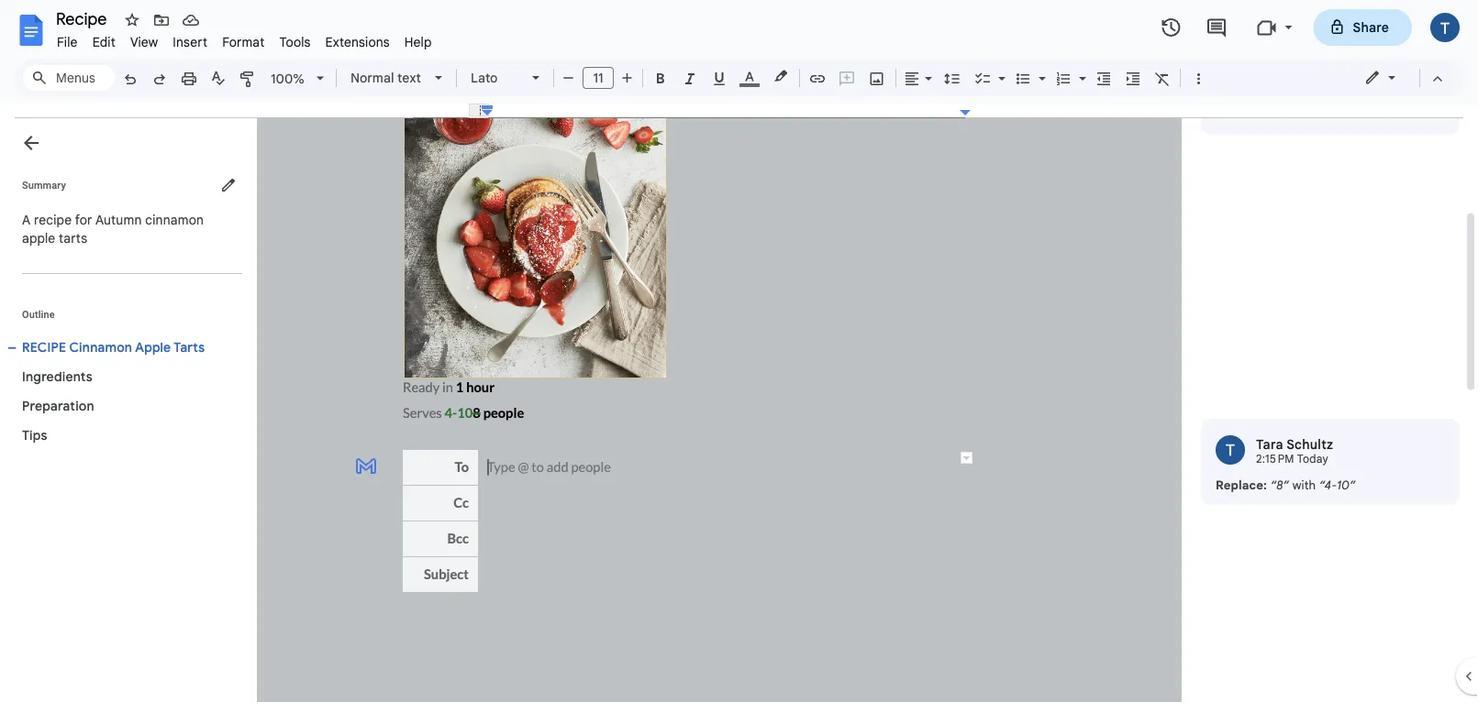 Task type: locate. For each thing, give the bounding box(es) containing it.
2:15 pm
[[1256, 453, 1295, 467]]

menu bar inside menu bar banner
[[50, 24, 439, 54]]

apple
[[135, 340, 171, 356]]

main toolbar
[[114, 0, 1213, 380]]

outline
[[22, 309, 55, 320]]

help
[[404, 34, 432, 50]]

normal
[[351, 70, 394, 86]]

view menu item
[[123, 31, 165, 53]]

highlight color image
[[771, 65, 791, 87]]

share
[[1353, 19, 1389, 35]]

recipe cinnamon apple tarts
[[22, 340, 205, 356]]

menu bar containing file
[[50, 24, 439, 54]]

edit
[[92, 34, 116, 50]]

outline heading
[[0, 307, 250, 333]]

extensions
[[325, 34, 390, 50]]

tools
[[279, 34, 311, 50]]

cinnamon
[[69, 340, 132, 356]]

with
[[1293, 478, 1316, 493]]

bulleted list menu image
[[1034, 66, 1046, 72]]

share button
[[1314, 9, 1412, 46]]

font list. lato selected. option
[[471, 65, 521, 91]]

text color image
[[740, 65, 760, 87]]

recipe
[[22, 340, 66, 356]]

document outline element
[[0, 118, 250, 703]]

autumn
[[95, 212, 142, 228]]

preparation
[[22, 398, 94, 414]]

tools menu item
[[272, 31, 318, 53]]

application
[[0, 0, 1478, 703]]

insert
[[173, 34, 208, 50]]

a recipe for autumn cinnamon apple tarts
[[22, 212, 207, 246]]

menu bar
[[50, 24, 439, 54]]

tips
[[22, 428, 47, 444]]

replace later
[[1220, 101, 1299, 117]]

menu bar banner
[[0, 0, 1478, 703]]

lato
[[471, 70, 498, 86]]



Task type: describe. For each thing, give the bounding box(es) containing it.
today
[[1297, 453, 1329, 467]]

later
[[1272, 101, 1299, 117]]

file menu item
[[50, 31, 85, 53]]

help menu item
[[397, 31, 439, 53]]

tarts
[[59, 230, 87, 246]]

tara
[[1256, 437, 1283, 453]]

file
[[57, 34, 78, 50]]

styles list. normal text selected. option
[[351, 65, 424, 91]]

insert menu item
[[165, 31, 215, 53]]

ingredients
[[22, 369, 92, 385]]

click to select borders image
[[961, 452, 973, 464]]

replace:
[[1216, 478, 1267, 493]]

Zoom text field
[[266, 66, 310, 92]]

normal text
[[351, 70, 421, 86]]

replace: "8" with "4-10"
[[1216, 478, 1356, 493]]

"8"
[[1271, 478, 1289, 493]]

"4-
[[1319, 478, 1337, 493]]

Rename text field
[[50, 7, 117, 29]]

text
[[397, 70, 421, 86]]

apple
[[22, 230, 55, 246]]

view
[[130, 34, 158, 50]]

Zoom field
[[263, 65, 332, 93]]

line & paragraph spacing image
[[942, 65, 963, 91]]

replace
[[1220, 101, 1268, 117]]

schultz
[[1287, 437, 1334, 453]]

format
[[222, 34, 265, 50]]

summary
[[22, 179, 66, 191]]

summary element
[[13, 202, 242, 257]]

extensions menu item
[[318, 31, 397, 53]]

application containing share
[[0, 0, 1478, 703]]

format menu item
[[215, 31, 272, 53]]

tara schultz image
[[1216, 436, 1245, 465]]

a
[[22, 212, 31, 228]]

insert image image
[[867, 65, 888, 91]]

for
[[75, 212, 92, 228]]

summary heading
[[22, 178, 66, 193]]

cinnamon
[[145, 212, 204, 228]]

Font size field
[[583, 67, 621, 90]]

10"
[[1337, 478, 1356, 493]]

recipe
[[34, 212, 72, 228]]

checklist menu image
[[994, 66, 1006, 72]]

Star checkbox
[[119, 7, 145, 33]]

mode and view toolbar
[[1351, 60, 1453, 96]]

Font size text field
[[584, 67, 613, 89]]

tara schultz 2:15 pm today
[[1256, 437, 1334, 467]]

tarts
[[174, 340, 205, 356]]

edit menu item
[[85, 31, 123, 53]]

Menus field
[[23, 65, 115, 91]]



Task type: vqa. For each thing, say whether or not it's contained in the screenshot.
Left Margin image
no



